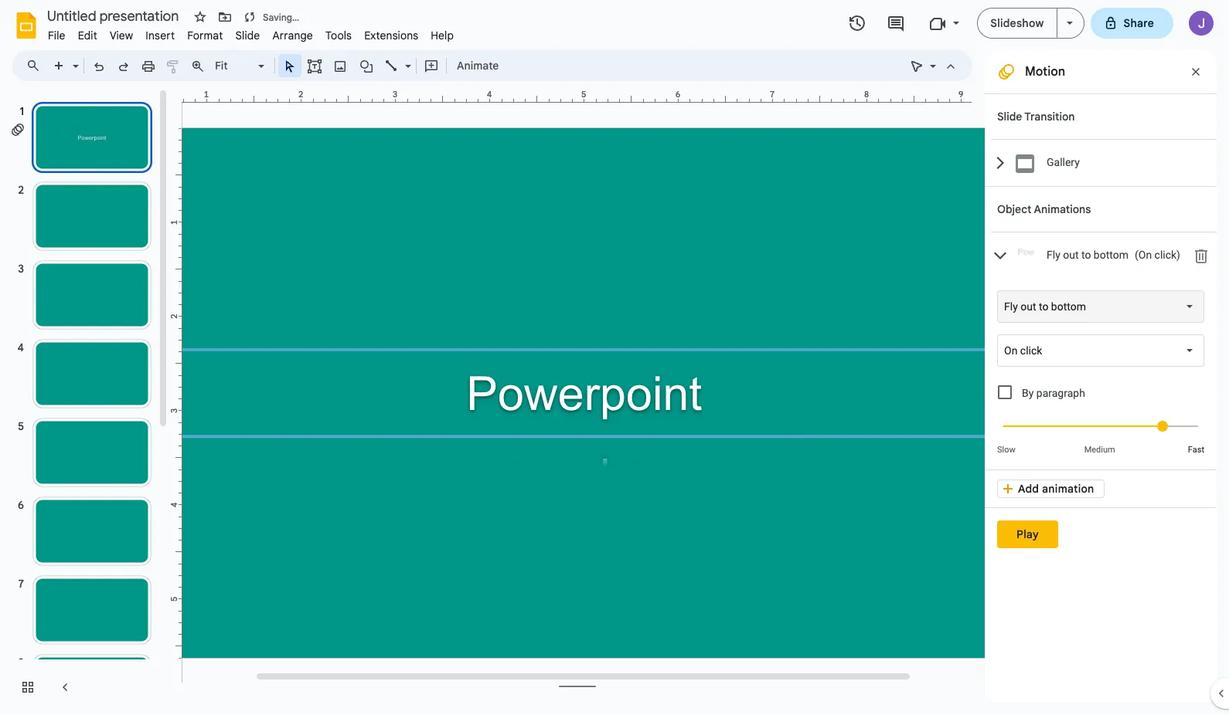 Task type: vqa. For each thing, say whether or not it's contained in the screenshot.
Calendar
no



Task type: describe. For each thing, give the bounding box(es) containing it.
out for fly out to bottom
[[1021, 301, 1036, 313]]

play
[[1017, 528, 1039, 542]]

menu bar banner
[[0, 0, 1229, 716]]

fast button
[[1188, 445, 1205, 455]]

animate
[[457, 59, 499, 73]]

play button
[[997, 521, 1058, 549]]

format
[[187, 29, 223, 43]]

tools menu item
[[319, 26, 358, 45]]

on click option
[[1004, 343, 1043, 359]]

shape image
[[358, 55, 375, 77]]

fly out to bottom
[[1004, 301, 1086, 313]]

motion application
[[0, 0, 1229, 716]]

out for fly out to bottom (on click)
[[1063, 249, 1079, 261]]

bottom for fly out to bottom
[[1051, 301, 1086, 313]]

motion
[[1025, 64, 1066, 80]]

slider inside object animations tab list
[[997, 408, 1205, 444]]

object
[[997, 203, 1032, 216]]

menu bar inside menu bar banner
[[42, 20, 460, 46]]

Zoom text field
[[213, 55, 256, 77]]

fly for fly out to bottom (on click)
[[1047, 249, 1061, 261]]

share button
[[1091, 8, 1174, 39]]

bottom for fly out to bottom (on click)
[[1094, 249, 1129, 261]]

slideshow button
[[978, 8, 1057, 39]]

paragraph
[[1037, 387, 1085, 400]]

Star checkbox
[[189, 6, 211, 28]]

arrange
[[272, 29, 313, 43]]

Menus field
[[19, 55, 53, 77]]

Zoom field
[[210, 55, 271, 77]]

By paragraph checkbox
[[998, 386, 1012, 400]]

insert image image
[[331, 55, 349, 77]]

mode and view toolbar
[[905, 50, 963, 81]]

select line image
[[401, 56, 411, 61]]

add animation button
[[997, 480, 1104, 499]]

motion section
[[985, 50, 1217, 704]]

slide menu item
[[229, 26, 266, 45]]

transition
[[1025, 110, 1075, 124]]

add animation
[[1018, 482, 1094, 496]]

object animations
[[997, 203, 1091, 216]]

on
[[1004, 345, 1018, 357]]

tab panel inside object animations tab list
[[990, 279, 1217, 470]]

slow
[[997, 445, 1016, 455]]

medium
[[1084, 445, 1115, 455]]

help
[[431, 29, 454, 43]]

to for fly out to bottom
[[1039, 301, 1049, 313]]

animations
[[1034, 203, 1091, 216]]

fly out to bottom option
[[1004, 299, 1086, 315]]

edit
[[78, 29, 97, 43]]

fly out to bottom (on click)
[[1047, 249, 1181, 261]]

click
[[1020, 345, 1043, 357]]

share
[[1124, 16, 1154, 30]]

format menu item
[[181, 26, 229, 45]]

slow button
[[997, 445, 1016, 455]]

click)
[[1155, 249, 1181, 261]]



Task type: locate. For each thing, give the bounding box(es) containing it.
0 horizontal spatial bottom
[[1051, 301, 1086, 313]]

0 vertical spatial to
[[1082, 249, 1091, 261]]

0 horizontal spatial to
[[1039, 301, 1049, 313]]

navigation
[[0, 87, 170, 716]]

1 vertical spatial slide
[[997, 110, 1022, 124]]

extensions menu item
[[358, 26, 425, 45]]

0 vertical spatial out
[[1063, 249, 1079, 261]]

new slide with layout image
[[69, 56, 79, 61]]

to up click
[[1039, 301, 1049, 313]]

slide transition
[[997, 110, 1075, 124]]

saving… button
[[239, 6, 303, 28]]

insert menu item
[[139, 26, 181, 45]]

fly up on
[[1004, 301, 1018, 313]]

0 horizontal spatial slide
[[235, 29, 260, 43]]

0 horizontal spatial fly
[[1004, 301, 1018, 313]]

presentation options image
[[1067, 22, 1073, 25]]

1 vertical spatial fly
[[1004, 301, 1018, 313]]

1 horizontal spatial slide
[[997, 110, 1022, 124]]

fly for fly out to bottom
[[1004, 301, 1018, 313]]

1 vertical spatial bottom
[[1051, 301, 1086, 313]]

slider
[[997, 408, 1205, 444]]

saving…
[[263, 11, 299, 23]]

fly inside 'option'
[[1004, 301, 1018, 313]]

slide inside motion section
[[997, 110, 1022, 124]]

tab panel
[[990, 279, 1217, 470]]

on click
[[1004, 345, 1043, 357]]

to inside 'option'
[[1039, 301, 1049, 313]]

gallery
[[1047, 156, 1080, 169]]

duration element
[[997, 408, 1205, 455]]

1 vertical spatial out
[[1021, 301, 1036, 313]]

slide
[[235, 29, 260, 43], [997, 110, 1022, 124]]

file
[[48, 29, 65, 43]]

extensions
[[364, 29, 418, 43]]

slide for slide
[[235, 29, 260, 43]]

arrange menu item
[[266, 26, 319, 45]]

gallery tab
[[991, 139, 1217, 186]]

out inside tab
[[1063, 249, 1079, 261]]

help menu item
[[425, 26, 460, 45]]

fly down animations
[[1047, 249, 1061, 261]]

navigation inside the motion application
[[0, 87, 170, 716]]

by paragraph
[[1022, 387, 1085, 400]]

tab
[[991, 232, 1217, 279]]

animation
[[1042, 482, 1094, 496]]

slide inside slide menu item
[[235, 29, 260, 43]]

slide for slide transition
[[997, 110, 1022, 124]]

out
[[1063, 249, 1079, 261], [1021, 301, 1036, 313]]

animate button
[[450, 54, 506, 77]]

fly
[[1047, 249, 1061, 261], [1004, 301, 1018, 313]]

fast
[[1188, 445, 1205, 455]]

view
[[110, 29, 133, 43]]

1 horizontal spatial bottom
[[1094, 249, 1129, 261]]

insert
[[146, 29, 175, 43]]

out inside fly out to bottom 'option'
[[1021, 301, 1036, 313]]

out up click
[[1021, 301, 1036, 313]]

slide down saving… button
[[235, 29, 260, 43]]

Rename text field
[[42, 6, 188, 25]]

tab inside object animations tab list
[[991, 232, 1217, 279]]

menu bar
[[42, 20, 460, 46]]

edit menu item
[[72, 26, 104, 45]]

fly out to bottom list box
[[997, 291, 1205, 323]]

slide left transition on the top of the page
[[997, 110, 1022, 124]]

menu bar containing file
[[42, 20, 460, 46]]

1 horizontal spatial to
[[1082, 249, 1091, 261]]

0 horizontal spatial out
[[1021, 301, 1036, 313]]

by
[[1022, 387, 1034, 400]]

(on
[[1135, 249, 1152, 261]]

bottom
[[1094, 249, 1129, 261], [1051, 301, 1086, 313]]

1 vertical spatial to
[[1039, 301, 1049, 313]]

view menu item
[[104, 26, 139, 45]]

slideshow
[[991, 16, 1044, 30]]

1 horizontal spatial fly
[[1047, 249, 1061, 261]]

object animations tab list
[[985, 186, 1217, 470]]

live pointer settings image
[[926, 56, 936, 61]]

to for fly out to bottom (on click)
[[1082, 249, 1091, 261]]

0 vertical spatial fly
[[1047, 249, 1061, 261]]

file menu item
[[42, 26, 72, 45]]

tools
[[325, 29, 352, 43]]

out down animations
[[1063, 249, 1079, 261]]

tab containing fly out to bottom
[[991, 232, 1217, 279]]

0 vertical spatial bottom
[[1094, 249, 1129, 261]]

medium button
[[1066, 445, 1134, 455]]

bottom inside 'option'
[[1051, 301, 1086, 313]]

add
[[1018, 482, 1039, 496]]

1 horizontal spatial out
[[1063, 249, 1079, 261]]

to down animations
[[1082, 249, 1091, 261]]

0 vertical spatial slide
[[235, 29, 260, 43]]

to
[[1082, 249, 1091, 261], [1039, 301, 1049, 313]]

main toolbar
[[46, 54, 507, 77]]

tab panel containing fly out to bottom
[[990, 279, 1217, 470]]



